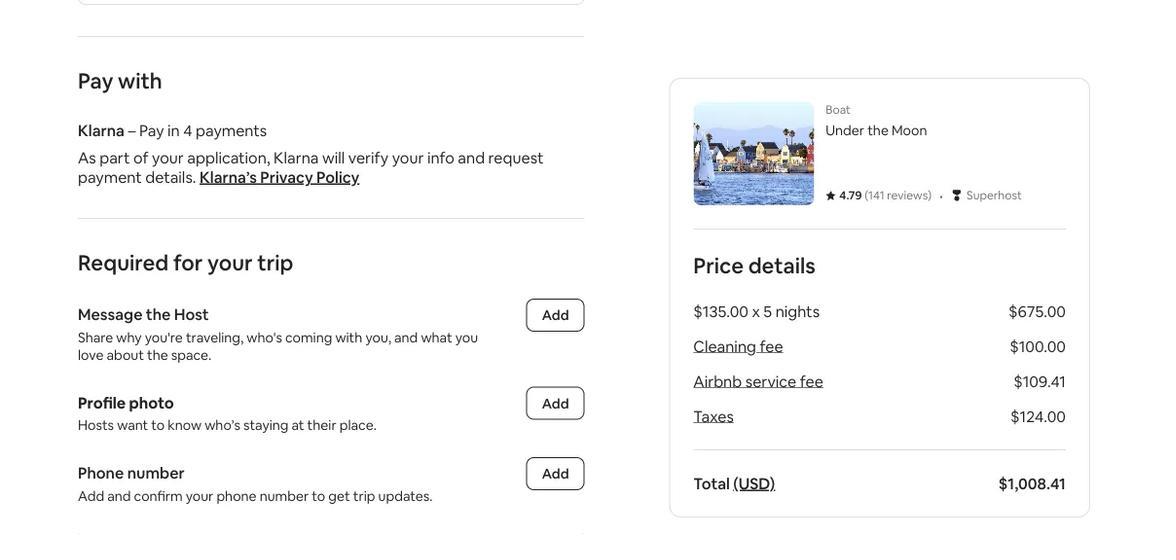 Task type: describe. For each thing, give the bounding box(es) containing it.
total (usd)
[[693, 474, 775, 494]]

klarna's
[[200, 167, 257, 187]]

0 vertical spatial pay
[[78, 67, 113, 94]]

boat under the moon
[[826, 102, 927, 139]]

you're
[[145, 329, 183, 346]]

staying
[[243, 417, 289, 434]]

hosts
[[78, 417, 114, 434]]

(usd) button
[[733, 474, 775, 494]]

4.79 ( 141 reviews )
[[839, 188, 932, 203]]

updates.
[[378, 487, 433, 505]]

airbnb service fee button
[[693, 371, 823, 391]]

add for phone number
[[542, 465, 569, 483]]

$1,008.41
[[999, 474, 1066, 494]]

x
[[752, 301, 760, 321]]

message
[[78, 305, 143, 325]]

info
[[427, 147, 454, 167]]

what
[[421, 329, 452, 346]]

confirm
[[134, 487, 183, 505]]

required
[[78, 249, 169, 276]]

message the host share why you're traveling, who's coming with you, and what you love about the space.
[[78, 305, 481, 364]]

taxes
[[693, 406, 734, 426]]

payment
[[78, 167, 142, 187]]

profile
[[78, 393, 126, 413]]

klarna's privacy policy link
[[200, 167, 359, 187]]

4.79
[[839, 188, 862, 203]]

details.
[[145, 167, 196, 187]]

price
[[693, 252, 744, 279]]

to inside profile photo hosts want to know who's staying at their place.
[[151, 417, 165, 434]]

nights
[[775, 301, 820, 321]]

love
[[78, 346, 104, 364]]

host
[[174, 305, 209, 325]]

0 horizontal spatial number
[[127, 463, 185, 483]]

cleaning fee button
[[693, 336, 783, 356]]

service
[[745, 371, 796, 391]]

of
[[133, 147, 149, 167]]

0 horizontal spatial trip
[[257, 249, 293, 276]]

•
[[939, 185, 943, 205]]

in
[[167, 120, 180, 140]]

space.
[[171, 346, 212, 364]]

1 horizontal spatial pay
[[139, 120, 164, 140]]

$124.00
[[1010, 406, 1066, 426]]

their
[[307, 417, 336, 434]]

get
[[328, 487, 350, 505]]

pay with
[[78, 67, 162, 94]]

add button for message the host
[[526, 299, 585, 332]]

boat
[[826, 102, 851, 117]]

1 vertical spatial fee
[[800, 371, 823, 391]]

$135.00
[[693, 301, 748, 321]]

as
[[78, 147, 96, 167]]

phone
[[78, 463, 124, 483]]

the inside boat under the moon
[[867, 122, 889, 139]]

reviews
[[887, 188, 928, 203]]

your left the info
[[392, 147, 424, 167]]

who's
[[247, 329, 282, 346]]

under
[[826, 122, 864, 139]]

for
[[173, 249, 203, 276]]

and inside message the host share why you're traveling, who's coming with you, and what you love about the space.
[[394, 329, 418, 346]]

1 vertical spatial the
[[146, 305, 171, 325]]

2 vertical spatial the
[[147, 346, 168, 364]]

will
[[322, 147, 345, 167]]



Task type: vqa. For each thing, say whether or not it's contained in the screenshot.


Task type: locate. For each thing, give the bounding box(es) containing it.
verify
[[348, 147, 389, 167]]

and down phone
[[107, 487, 131, 505]]

want
[[117, 417, 148, 434]]

you,
[[365, 329, 391, 346]]

trip up message the host share why you're traveling, who's coming with you, and what you love about the space.
[[257, 249, 293, 276]]

1 horizontal spatial trip
[[353, 487, 375, 505]]

1 horizontal spatial fee
[[800, 371, 823, 391]]

4
[[183, 120, 192, 140]]

trip inside phone number add and confirm your phone number to get trip updates.
[[353, 487, 375, 505]]

0 vertical spatial number
[[127, 463, 185, 483]]

add for message the host
[[542, 307, 569, 324]]

1 vertical spatial and
[[394, 329, 418, 346]]

payments
[[196, 120, 267, 140]]

with left you,
[[335, 329, 362, 346]]

superhost
[[967, 188, 1022, 203]]

0 vertical spatial and
[[458, 147, 485, 167]]

1 add button from the top
[[526, 299, 585, 332]]

cleaning
[[693, 336, 756, 356]]

0 horizontal spatial with
[[118, 67, 162, 94]]

2 add button from the top
[[526, 387, 585, 420]]

the up you're
[[146, 305, 171, 325]]

$675.00
[[1008, 301, 1066, 321]]

–
[[128, 120, 136, 140]]

0 horizontal spatial klarna
[[78, 120, 125, 140]]

0 vertical spatial klarna
[[78, 120, 125, 140]]

and right you,
[[394, 329, 418, 346]]

profile photo hosts want to know who's staying at their place.
[[78, 393, 377, 434]]

0 vertical spatial add button
[[526, 299, 585, 332]]

add inside phone number add and confirm your phone number to get trip updates.
[[78, 487, 104, 505]]

(usd)
[[733, 474, 775, 494]]

with up –
[[118, 67, 162, 94]]

your inside phone number add and confirm your phone number to get trip updates.
[[186, 487, 214, 505]]

and
[[458, 147, 485, 167], [394, 329, 418, 346], [107, 487, 131, 505]]

airbnb service fee
[[693, 371, 823, 391]]

141
[[868, 188, 884, 203]]

and inside phone number add and confirm your phone number to get trip updates.
[[107, 487, 131, 505]]

0 vertical spatial with
[[118, 67, 162, 94]]

1 horizontal spatial klarna
[[274, 147, 319, 167]]

trip right get
[[353, 487, 375, 505]]

phone
[[216, 487, 257, 505]]

with
[[118, 67, 162, 94], [335, 329, 362, 346]]

who's
[[205, 417, 240, 434]]

pay right –
[[139, 120, 164, 140]]

your right of
[[152, 147, 184, 167]]

fee
[[760, 336, 783, 356], [800, 371, 823, 391]]

(
[[864, 188, 868, 203]]

taxes button
[[693, 406, 734, 426]]

add button for profile photo
[[526, 387, 585, 420]]

traveling,
[[186, 329, 244, 346]]

policy
[[316, 167, 359, 187]]

place.
[[339, 417, 377, 434]]

the left moon on the right of the page
[[867, 122, 889, 139]]

add button for phone number
[[526, 457, 585, 491]]

1 horizontal spatial to
[[312, 487, 325, 505]]

and right the info
[[458, 147, 485, 167]]

klarna left will
[[274, 147, 319, 167]]

add for profile photo
[[542, 395, 569, 412]]

klarna – pay in 4 payments
[[78, 120, 267, 140]]

0 horizontal spatial pay
[[78, 67, 113, 94]]

$135.00 x 5 nights
[[693, 301, 820, 321]]

)
[[928, 188, 932, 203]]

privacy
[[260, 167, 313, 187]]

1 vertical spatial add button
[[526, 387, 585, 420]]

1 vertical spatial with
[[335, 329, 362, 346]]

you
[[455, 329, 478, 346]]

0 vertical spatial trip
[[257, 249, 293, 276]]

details
[[748, 252, 815, 279]]

1 vertical spatial pay
[[139, 120, 164, 140]]

airbnb
[[693, 371, 742, 391]]

1 vertical spatial to
[[312, 487, 325, 505]]

0 horizontal spatial fee
[[760, 336, 783, 356]]

klarna inside as part of your application, klarna will verify your info and request payment details.
[[274, 147, 319, 167]]

request
[[488, 147, 544, 167]]

application,
[[187, 147, 270, 167]]

klarna
[[78, 120, 125, 140], [274, 147, 319, 167]]

2 vertical spatial add button
[[526, 457, 585, 491]]

add
[[542, 307, 569, 324], [542, 395, 569, 412], [542, 465, 569, 483], [78, 487, 104, 505]]

at
[[292, 417, 304, 434]]

coming
[[285, 329, 332, 346]]

total
[[693, 474, 730, 494]]

0 horizontal spatial and
[[107, 487, 131, 505]]

and inside as part of your application, klarna will verify your info and request payment details.
[[458, 147, 485, 167]]

to down photo
[[151, 417, 165, 434]]

number right phone
[[260, 487, 309, 505]]

klarna's privacy policy
[[200, 167, 359, 187]]

to inside phone number add and confirm your phone number to get trip updates.
[[312, 487, 325, 505]]

5
[[763, 301, 772, 321]]

about
[[107, 346, 144, 364]]

to left get
[[312, 487, 325, 505]]

$100.00
[[1010, 336, 1066, 356]]

1 horizontal spatial number
[[260, 487, 309, 505]]

moon
[[892, 122, 927, 139]]

fee up service
[[760, 336, 783, 356]]

pay up as
[[78, 67, 113, 94]]

photo
[[129, 393, 174, 413]]

your
[[152, 147, 184, 167], [392, 147, 424, 167], [207, 249, 253, 276], [186, 487, 214, 505]]

why
[[116, 329, 142, 346]]

the right about
[[147, 346, 168, 364]]

phone number add and confirm your phone number to get trip updates.
[[78, 463, 433, 505]]

with inside message the host share why you're traveling, who's coming with you, and what you love about the space.
[[335, 329, 362, 346]]

cleaning fee
[[693, 336, 783, 356]]

1 horizontal spatial and
[[394, 329, 418, 346]]

1 vertical spatial number
[[260, 487, 309, 505]]

part
[[99, 147, 130, 167]]

number
[[127, 463, 185, 483], [260, 487, 309, 505]]

share
[[78, 329, 113, 346]]

klarna up the part
[[78, 120, 125, 140]]

$109.41
[[1013, 371, 1066, 391]]

number up confirm
[[127, 463, 185, 483]]

price details
[[693, 252, 815, 279]]

to
[[151, 417, 165, 434], [312, 487, 325, 505]]

1 vertical spatial trip
[[353, 487, 375, 505]]

your right for at the left of page
[[207, 249, 253, 276]]

pay
[[78, 67, 113, 94], [139, 120, 164, 140]]

required for your trip
[[78, 249, 293, 276]]

fee right service
[[800, 371, 823, 391]]

0 vertical spatial fee
[[760, 336, 783, 356]]

0 vertical spatial to
[[151, 417, 165, 434]]

1 horizontal spatial with
[[335, 329, 362, 346]]

2 horizontal spatial and
[[458, 147, 485, 167]]

3 add button from the top
[[526, 457, 585, 491]]

as part of your application, klarna will verify your info and request payment details.
[[78, 147, 544, 187]]

know
[[168, 417, 202, 434]]

0 horizontal spatial to
[[151, 417, 165, 434]]

1 vertical spatial klarna
[[274, 147, 319, 167]]

2 vertical spatial and
[[107, 487, 131, 505]]

0 vertical spatial the
[[867, 122, 889, 139]]

your left phone
[[186, 487, 214, 505]]



